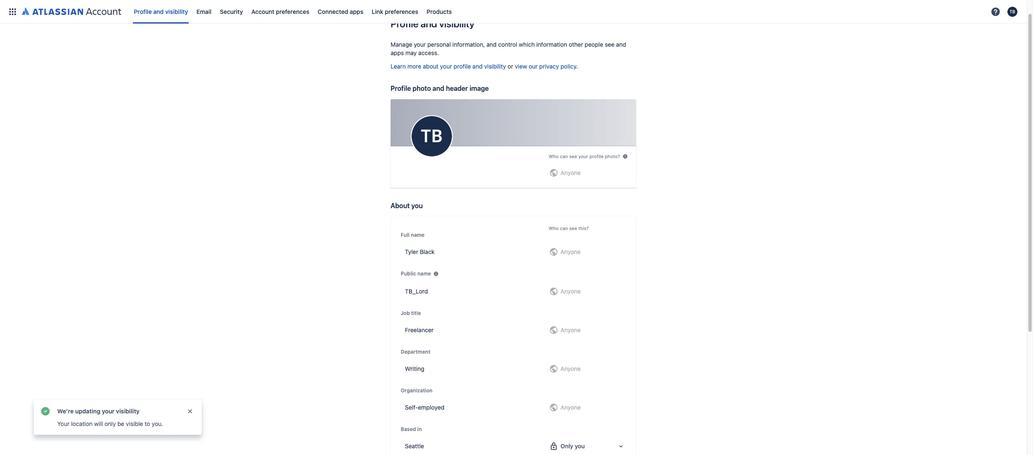 Task type: vqa. For each thing, say whether or not it's contained in the screenshot.
can related to this?
yes



Task type: describe. For each thing, give the bounding box(es) containing it.
products
[[427, 8, 452, 15]]

public
[[401, 270, 416, 277]]

preferences for link preferences
[[385, 8, 418, 15]]

policy
[[561, 63, 576, 70]]

profile and visibility inside manage profile menu element
[[134, 8, 188, 15]]

2 vertical spatial profile
[[391, 85, 411, 92]]

we're updating your visibility
[[57, 407, 140, 415]]

public name
[[401, 270, 431, 277]]

information,
[[452, 41, 485, 48]]

preferences for account preferences
[[276, 8, 309, 15]]

connected
[[318, 8, 348, 15]]

tb_lord
[[405, 288, 428, 295]]

visibility down the "products"
[[439, 18, 475, 29]]

image
[[470, 85, 489, 92]]

only you button
[[545, 438, 630, 455]]

link preferences link
[[369, 5, 421, 18]]

access.
[[418, 49, 439, 56]]

switch to... image
[[8, 7, 18, 17]]

manage profile menu element
[[5, 0, 988, 23]]

only you
[[561, 442, 585, 450]]

your up only
[[102, 407, 115, 415]]

profile for photo?
[[590, 154, 604, 159]]

profile photo and header image
[[391, 85, 489, 92]]

writing
[[405, 365, 424, 372]]

email
[[196, 8, 211, 15]]

profile and visibility link
[[131, 5, 191, 18]]

name for full name
[[411, 232, 425, 238]]

black
[[420, 248, 435, 255]]

who can see this?
[[549, 225, 589, 231]]

tyler black
[[405, 248, 435, 255]]

our
[[529, 63, 538, 70]]

account
[[251, 8, 274, 15]]

only
[[104, 420, 116, 427]]

about you
[[391, 202, 423, 209]]

job title
[[401, 310, 421, 316]]

account preferences link
[[249, 5, 312, 18]]

apps inside manage your personal information, and control which information other people see and apps may access.
[[391, 49, 404, 56]]

learn more about your profile and visibility or view our privacy policy .
[[391, 63, 578, 70]]

may
[[406, 49, 417, 56]]

more
[[407, 63, 421, 70]]

account preferences
[[251, 8, 309, 15]]

job
[[401, 310, 410, 316]]

visibility left the or
[[484, 63, 506, 70]]

account image
[[1008, 7, 1018, 17]]

privacy
[[539, 63, 559, 70]]

see for who can see your profile photo?
[[569, 154, 577, 159]]

your left photo?
[[579, 154, 588, 159]]

1 vertical spatial profile
[[391, 18, 418, 29]]

department
[[401, 349, 430, 355]]

apps inside manage profile menu element
[[350, 8, 363, 15]]

photo
[[413, 85, 431, 92]]

connected apps
[[318, 8, 363, 15]]

link
[[372, 8, 383, 15]]

you for about you
[[411, 202, 423, 209]]

visibility inside manage profile menu element
[[165, 8, 188, 15]]

see for who can see this?
[[569, 225, 577, 231]]

organization
[[401, 387, 433, 394]]

about
[[423, 63, 439, 70]]

learn
[[391, 63, 406, 70]]

this?
[[579, 225, 589, 231]]



Task type: locate. For each thing, give the bounding box(es) containing it.
link preferences
[[372, 8, 418, 15]]

1 horizontal spatial preferences
[[385, 8, 418, 15]]

anyone for writing
[[561, 365, 581, 372]]

visibility
[[165, 8, 188, 15], [439, 18, 475, 29], [484, 63, 506, 70], [116, 407, 140, 415]]

your location will only be visible to you.
[[57, 420, 163, 427]]

0 vertical spatial can
[[560, 154, 568, 159]]

0 horizontal spatial profile and visibility
[[134, 8, 188, 15]]

preferences
[[276, 8, 309, 15], [385, 8, 418, 15]]

full
[[401, 232, 410, 238]]

we're
[[57, 407, 74, 415]]

view
[[515, 63, 527, 70]]

1 vertical spatial see
[[569, 154, 577, 159]]

connected apps link
[[315, 5, 366, 18]]

1 horizontal spatial profile
[[590, 154, 604, 159]]

anyone for freelancer
[[561, 326, 581, 333]]

2 preferences from the left
[[385, 8, 418, 15]]

to
[[145, 420, 150, 427]]

preferences right link
[[385, 8, 418, 15]]

profile and visibility
[[134, 8, 188, 15], [391, 18, 475, 29]]

name right full
[[411, 232, 425, 238]]

manage
[[391, 41, 412, 48]]

can for your
[[560, 154, 568, 159]]

preferences right "account"
[[276, 8, 309, 15]]

1 horizontal spatial apps
[[391, 49, 404, 56]]

full name
[[401, 232, 425, 238]]

you right "only"
[[575, 442, 585, 450]]

you
[[411, 202, 423, 209], [575, 442, 585, 450]]

manage your personal information, and control which information other people see and apps may access.
[[391, 41, 626, 56]]

who for who can see your profile photo?
[[549, 154, 559, 159]]

and inside manage profile menu element
[[153, 8, 164, 15]]

2 vertical spatial see
[[569, 225, 577, 231]]

or
[[508, 63, 513, 70]]

apps left link
[[350, 8, 363, 15]]

freelancer
[[405, 326, 434, 333]]

0 horizontal spatial preferences
[[276, 8, 309, 15]]

anyone for tb_lord
[[561, 288, 581, 295]]

visible
[[126, 420, 143, 427]]

help image
[[991, 7, 1001, 17]]

profile
[[454, 63, 471, 70], [590, 154, 604, 159]]

you for only you
[[575, 442, 585, 450]]

1 horizontal spatial profile and visibility
[[391, 18, 475, 29]]

visibility up visible
[[116, 407, 140, 415]]

anyone
[[561, 169, 581, 176], [561, 248, 581, 255], [561, 288, 581, 295], [561, 326, 581, 333], [561, 365, 581, 372], [561, 404, 581, 411]]

2 who from the top
[[549, 225, 559, 231]]

name for public name
[[417, 270, 431, 277]]

0 vertical spatial who
[[549, 154, 559, 159]]

see
[[605, 41, 615, 48], [569, 154, 577, 159], [569, 225, 577, 231]]

title
[[411, 310, 421, 316]]

can
[[560, 154, 568, 159], [560, 225, 568, 231]]

you right about
[[411, 202, 423, 209]]

will
[[94, 420, 103, 427]]

1 vertical spatial can
[[560, 225, 568, 231]]

banner containing profile and visibility
[[0, 0, 1027, 24]]

dismiss image
[[187, 408, 193, 415]]

profile
[[134, 8, 152, 15], [391, 18, 418, 29], [391, 85, 411, 92]]

0 vertical spatial name
[[411, 232, 425, 238]]

3 anyone from the top
[[561, 288, 581, 295]]

1 vertical spatial who
[[549, 225, 559, 231]]

0 vertical spatial profile
[[134, 8, 152, 15]]

based in
[[401, 426, 422, 432]]

other
[[569, 41, 583, 48]]

security
[[220, 8, 243, 15]]

see right people
[[605, 41, 615, 48]]

name
[[411, 232, 425, 238], [417, 270, 431, 277]]

1 vertical spatial profile
[[590, 154, 604, 159]]

learn more about your profile and visibility link
[[391, 63, 506, 70]]

seattle
[[405, 442, 424, 450]]

information
[[536, 41, 567, 48]]

anyone for self-employed
[[561, 404, 581, 411]]

0 vertical spatial you
[[411, 202, 423, 209]]

your inside manage your personal information, and control which information other people see and apps may access.
[[414, 41, 426, 48]]

header
[[446, 85, 468, 92]]

your right the about
[[440, 63, 452, 70]]

0 vertical spatial profile and visibility
[[134, 8, 188, 15]]

location
[[71, 420, 93, 427]]

control
[[498, 41, 517, 48]]

.
[[576, 63, 578, 70]]

1 preferences from the left
[[276, 8, 309, 15]]

apps down manage
[[391, 49, 404, 56]]

can for this?
[[560, 225, 568, 231]]

your up may
[[414, 41, 426, 48]]

people
[[585, 41, 603, 48]]

1 vertical spatial you
[[575, 442, 585, 450]]

0 vertical spatial apps
[[350, 8, 363, 15]]

and
[[153, 8, 164, 15], [421, 18, 437, 29], [487, 41, 497, 48], [616, 41, 626, 48], [473, 63, 483, 70], [433, 85, 444, 92]]

products link
[[424, 5, 454, 18]]

0 horizontal spatial you
[[411, 202, 423, 209]]

self-employed
[[405, 404, 445, 411]]

1 vertical spatial name
[[417, 270, 431, 277]]

in
[[417, 426, 422, 432]]

2 anyone from the top
[[561, 248, 581, 255]]

0 horizontal spatial apps
[[350, 8, 363, 15]]

your
[[414, 41, 426, 48], [440, 63, 452, 70], [579, 154, 588, 159], [102, 407, 115, 415]]

employed
[[418, 404, 445, 411]]

email link
[[194, 5, 214, 18]]

be
[[117, 420, 124, 427]]

0 vertical spatial see
[[605, 41, 615, 48]]

only
[[561, 442, 573, 450]]

apps
[[350, 8, 363, 15], [391, 49, 404, 56]]

see inside manage your personal information, and control which information other people see and apps may access.
[[605, 41, 615, 48]]

see left photo?
[[569, 154, 577, 159]]

1 horizontal spatial you
[[575, 442, 585, 450]]

who can see your profile photo?
[[549, 154, 620, 159]]

your
[[57, 420, 69, 427]]

1 vertical spatial profile and visibility
[[391, 18, 475, 29]]

1 who from the top
[[549, 154, 559, 159]]

6 anyone from the top
[[561, 404, 581, 411]]

5 anyone from the top
[[561, 365, 581, 372]]

name right public
[[417, 270, 431, 277]]

profile for and
[[454, 63, 471, 70]]

security link
[[217, 5, 245, 18]]

updating
[[75, 407, 100, 415]]

2 can from the top
[[560, 225, 568, 231]]

personal
[[427, 41, 451, 48]]

who
[[549, 154, 559, 159], [549, 225, 559, 231]]

who for who can see this?
[[549, 225, 559, 231]]

anyone for tyler black
[[561, 248, 581, 255]]

photo?
[[605, 154, 620, 159]]

profile up "header" in the left of the page
[[454, 63, 471, 70]]

visibility left email
[[165, 8, 188, 15]]

you.
[[152, 420, 163, 427]]

about
[[391, 202, 410, 209]]

1 anyone from the top
[[561, 169, 581, 176]]

based
[[401, 426, 416, 432]]

banner
[[0, 0, 1027, 24]]

you inside only you dropdown button
[[575, 442, 585, 450]]

0 vertical spatial profile
[[454, 63, 471, 70]]

profile left photo?
[[590, 154, 604, 159]]

view our privacy policy link
[[515, 63, 576, 70]]

1 vertical spatial apps
[[391, 49, 404, 56]]

0 horizontal spatial profile
[[454, 63, 471, 70]]

self-
[[405, 404, 418, 411]]

tyler
[[405, 248, 418, 255]]

1 can from the top
[[560, 154, 568, 159]]

4 anyone from the top
[[561, 326, 581, 333]]

see left this?
[[569, 225, 577, 231]]

which
[[519, 41, 535, 48]]



